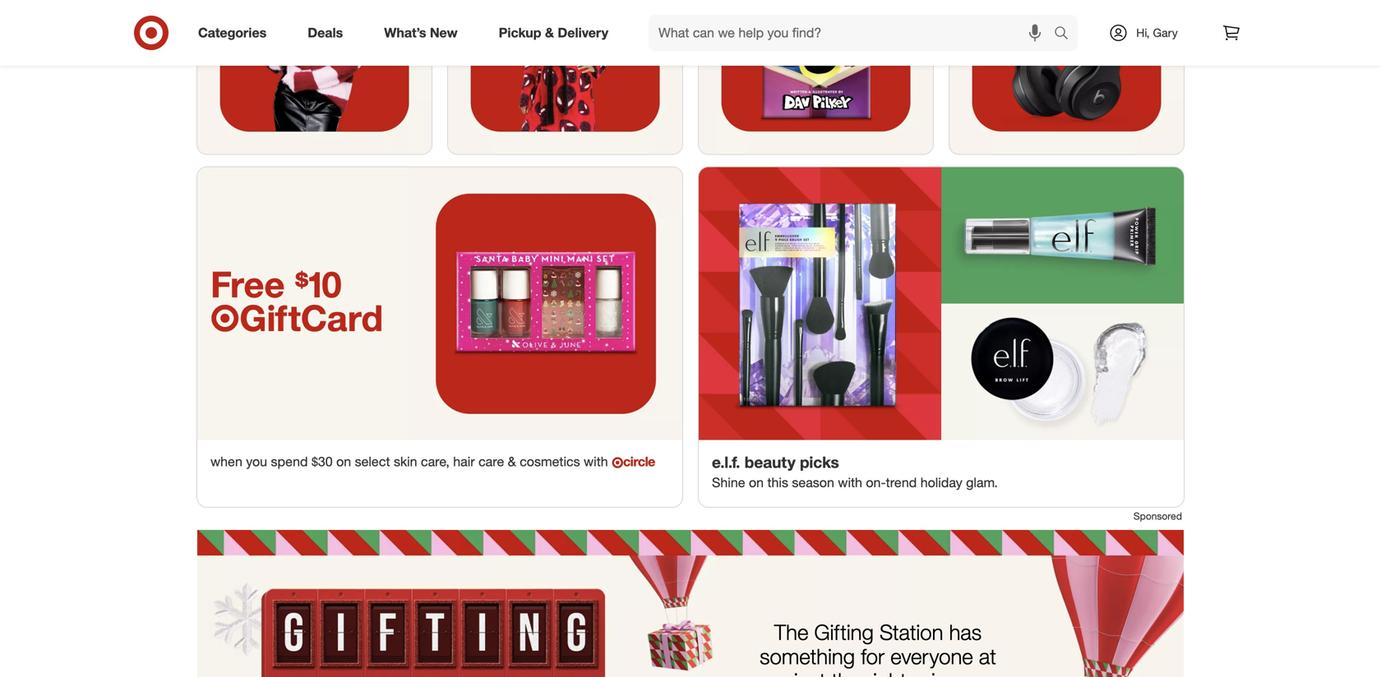 Task type: locate. For each thing, give the bounding box(es) containing it.
on left this
[[749, 475, 764, 491]]

trend
[[886, 475, 917, 491]]

the gifting station has something for everyone at just the right price.
[[760, 619, 997, 678]]

something
[[760, 644, 855, 670]]

what's new link
[[370, 15, 478, 51]]

picks
[[800, 453, 839, 472]]

what's new
[[384, 25, 458, 41]]

0 horizontal spatial on
[[336, 454, 351, 470]]

&
[[545, 25, 554, 41], [508, 454, 516, 470]]

1 vertical spatial with
[[838, 475, 863, 491]]

on inside e.l.f. beauty picks shine on this season with on-trend holiday glam.
[[749, 475, 764, 491]]

0 vertical spatial on
[[336, 454, 351, 470]]

pickup & delivery
[[499, 25, 609, 41]]

station
[[880, 619, 944, 645]]

with left circle in the bottom left of the page
[[584, 454, 608, 470]]

1 horizontal spatial on
[[749, 475, 764, 491]]

care
[[479, 454, 504, 470]]

search
[[1047, 26, 1086, 42]]

season
[[792, 475, 835, 491]]

hi, gary
[[1137, 25, 1178, 40]]

with left on-
[[838, 475, 863, 491]]

categories link
[[184, 15, 287, 51]]

on-
[[866, 475, 886, 491]]

this
[[768, 475, 789, 491]]

when you spend $30 on select skin care, hair care & cosmetics with
[[211, 454, 612, 470]]

1 vertical spatial &
[[508, 454, 516, 470]]

1 horizontal spatial with
[[838, 475, 863, 491]]

& right care
[[508, 454, 516, 470]]

on for spend
[[336, 454, 351, 470]]

free $10
[[211, 262, 342, 306]]

1 vertical spatial on
[[749, 475, 764, 491]]

with inside e.l.f. beauty picks shine on this season with on-trend holiday glam.
[[838, 475, 863, 491]]

when
[[211, 454, 242, 470]]

on
[[336, 454, 351, 470], [749, 475, 764, 491]]

price.
[[913, 668, 962, 678]]

what's
[[384, 25, 426, 41]]

with
[[584, 454, 608, 470], [838, 475, 863, 491]]

1 horizontal spatial &
[[545, 25, 554, 41]]

at
[[979, 644, 997, 670]]

pickup & delivery link
[[485, 15, 629, 51]]

shine
[[712, 475, 745, 491]]

on for picks
[[749, 475, 764, 491]]

& right 'pickup'
[[545, 25, 554, 41]]

has
[[949, 619, 982, 645]]

on right $30
[[336, 454, 351, 470]]

beauty
[[745, 453, 796, 472]]

care,
[[421, 454, 450, 470]]

0 horizontal spatial &
[[508, 454, 516, 470]]

0 vertical spatial with
[[584, 454, 608, 470]]



Task type: describe. For each thing, give the bounding box(es) containing it.
deals
[[308, 25, 343, 41]]

just
[[794, 668, 826, 678]]

gary
[[1153, 25, 1178, 40]]

skin
[[394, 454, 417, 470]]

pickup
[[499, 25, 542, 41]]

select
[[355, 454, 390, 470]]

free
[[211, 262, 285, 306]]

you
[[246, 454, 267, 470]]

$30
[[312, 454, 333, 470]]

spend
[[271, 454, 308, 470]]

the gifting station has something for everyone at just the right price. link
[[197, 531, 1184, 678]]

delivery
[[558, 25, 609, 41]]

$10
[[295, 262, 342, 306]]

holiday
[[921, 475, 963, 491]]

e.l.f.
[[712, 453, 740, 472]]

the
[[774, 619, 809, 645]]

right
[[866, 668, 907, 678]]

What can we help you find? suggestions appear below search field
[[649, 15, 1058, 51]]

gifting
[[815, 619, 874, 645]]

everyone
[[891, 644, 973, 670]]

search button
[[1047, 15, 1086, 54]]

e.l.f. beauty picks shine on this season with on-trend holiday glam.
[[712, 453, 998, 491]]

new
[[430, 25, 458, 41]]

circle
[[623, 454, 655, 470]]

0 horizontal spatial with
[[584, 454, 608, 470]]

glam.
[[966, 475, 998, 491]]

0 vertical spatial &
[[545, 25, 554, 41]]

hair
[[453, 454, 475, 470]]

the
[[832, 668, 861, 678]]

for
[[861, 644, 885, 670]]

cosmetics
[[520, 454, 580, 470]]

deals link
[[294, 15, 364, 51]]

hi,
[[1137, 25, 1150, 40]]

categories
[[198, 25, 267, 41]]

¬giftcard
[[211, 296, 383, 340]]



Task type: vqa. For each thing, say whether or not it's contained in the screenshot.
Best Sellers Target / Beauty / Best Sellers (176)
no



